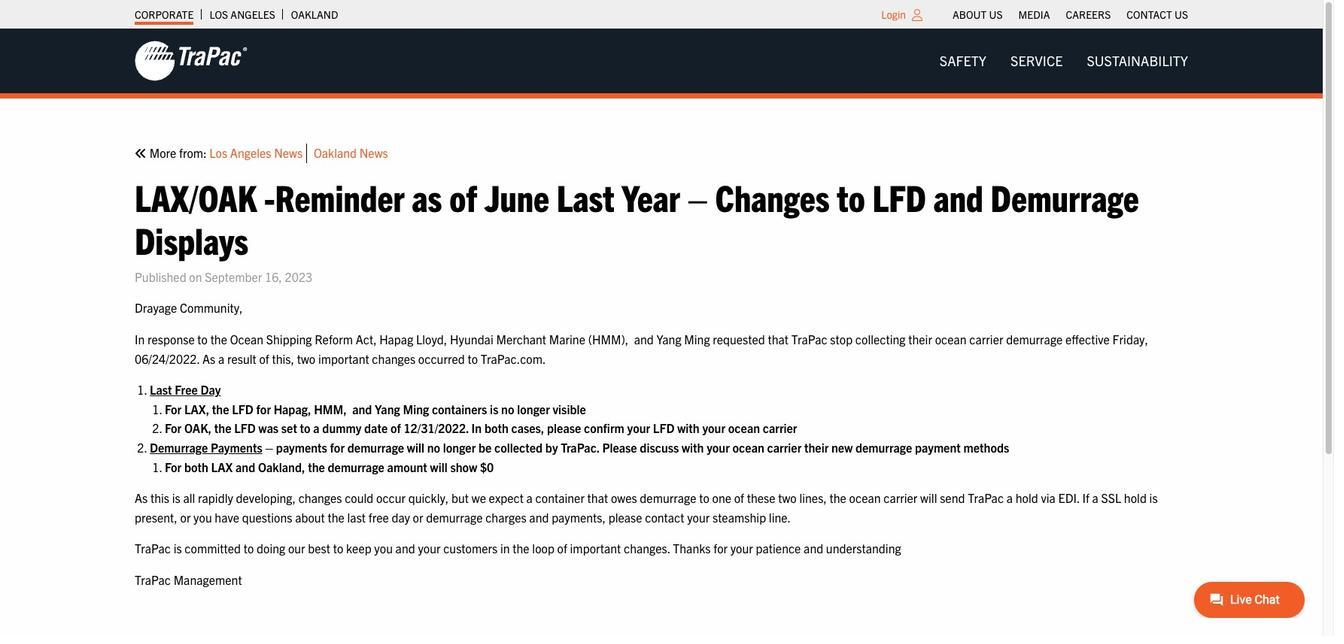 Task type: vqa. For each thing, say whether or not it's contained in the screenshot.
2023
yes



Task type: locate. For each thing, give the bounding box(es) containing it.
changes down "hapag"
[[372, 351, 416, 366]]

occur
[[376, 491, 406, 506]]

for left oak,
[[165, 421, 182, 436]]

important inside the in response to the ocean shipping reform act, hapag lloyd, hyundai merchant marine (hmm),  and yang ming requested that trapac stop collecting their ocean carrier demurrage effective friday, 06/24/2022. as a result of this, two important changes occurred to trapac.com.
[[318, 351, 369, 366]]

is left all
[[172, 491, 180, 506]]

of inside 'last free day for lax, the lfd for hapag, hmm,  and yang ming containers is no longer visible for oak, the lfd was set to a dummy date of 12/31/2022. in both cases, please confirm your lfd with your ocean carrier demurrage payments – payments for demurrage will no longer be collected by trapac. please discuss with your ocean carrier their new demurrage payment methods for both lax and oakland, the demurrage amount will show $0'
[[391, 421, 401, 436]]

two
[[297, 351, 316, 366], [778, 491, 797, 506]]

1 vertical spatial changes
[[299, 491, 342, 506]]

2 horizontal spatial for
[[714, 541, 728, 556]]

oakland,
[[258, 460, 305, 475]]

1 vertical spatial –
[[265, 440, 273, 455]]

sustainability link
[[1075, 46, 1201, 76]]

please down owes on the bottom of page
[[609, 510, 642, 525]]

1 horizontal spatial ming
[[684, 332, 710, 347]]

login link
[[882, 8, 906, 21]]

is right the 'containers'
[[490, 402, 499, 417]]

your
[[627, 421, 650, 436], [703, 421, 726, 436], [707, 440, 730, 455], [687, 510, 710, 525], [418, 541, 441, 556], [731, 541, 753, 556]]

is right the ssl
[[1150, 491, 1158, 506]]

their inside 'last free day for lax, the lfd for hapag, hmm,  and yang ming containers is no longer visible for oak, the lfd was set to a dummy date of 12/31/2022. in both cases, please confirm your lfd with your ocean carrier demurrage payments – payments for demurrage will no longer be collected by trapac. please discuss with your ocean carrier their new demurrage payment methods for both lax and oakland, the demurrage amount will show $0'
[[805, 440, 829, 455]]

of inside 'as this is all rapidly developing, changes could occur quickly, but we expect a container that owes demurrage to one of these two lines, the ocean carrier will send trapac a hold via edi. if a ssl hold is present, or you have questions about the last free day or demurrage charges and payments, please contact your steamship line.'
[[734, 491, 744, 506]]

to inside 'as this is all rapidly developing, changes could occur quickly, but we expect a container that owes demurrage to one of these two lines, the ocean carrier will send trapac a hold via edi. if a ssl hold is present, or you have questions about the last free day or demurrage charges and payments, please contact your steamship line.'
[[699, 491, 710, 506]]

2 vertical spatial for
[[165, 460, 182, 475]]

1 horizontal spatial their
[[909, 332, 933, 347]]

0 horizontal spatial us
[[989, 8, 1003, 21]]

0 horizontal spatial two
[[297, 351, 316, 366]]

in inside 'last free day for lax, the lfd for hapag, hmm,  and yang ming containers is no longer visible for oak, the lfd was set to a dummy date of 12/31/2022. in both cases, please confirm your lfd with your ocean carrier demurrage payments – payments for demurrage will no longer be collected by trapac. please discuss with your ocean carrier their new demurrage payment methods for both lax and oakland, the demurrage amount will show $0'
[[472, 421, 482, 436]]

menu bar
[[945, 4, 1196, 25], [928, 46, 1201, 76]]

of right one
[[734, 491, 744, 506]]

0 horizontal spatial news
[[274, 145, 303, 160]]

us for contact us
[[1175, 8, 1188, 21]]

no down 12/31/2022.
[[427, 440, 440, 455]]

1 horizontal spatial important
[[570, 541, 621, 556]]

as
[[412, 174, 442, 219]]

0 horizontal spatial you
[[194, 510, 212, 525]]

be
[[479, 440, 492, 455]]

0 vertical spatial you
[[194, 510, 212, 525]]

will inside 'as this is all rapidly developing, changes could occur quickly, but we expect a container that owes demurrage to one of these two lines, the ocean carrier will send trapac a hold via edi. if a ssl hold is present, or you have questions about the last free day or demurrage charges and payments, please contact your steamship line.'
[[921, 491, 937, 506]]

container
[[536, 491, 585, 506]]

or down all
[[180, 510, 191, 525]]

is up trapac management
[[174, 541, 182, 556]]

both
[[485, 421, 509, 436], [184, 460, 208, 475]]

1 horizontal spatial as
[[202, 351, 215, 366]]

us right contact
[[1175, 8, 1188, 21]]

a
[[218, 351, 224, 366], [313, 421, 320, 436], [527, 491, 533, 506], [1007, 491, 1013, 506], [1093, 491, 1099, 506]]

both up be
[[485, 421, 509, 436]]

0 horizontal spatial will
[[407, 440, 424, 455]]

that inside the in response to the ocean shipping reform act, hapag lloyd, hyundai merchant marine (hmm),  and yang ming requested that trapac stop collecting their ocean carrier demurrage effective friday, 06/24/2022. as a result of this, two important changes occurred to trapac.com.
[[768, 332, 789, 347]]

1 vertical spatial both
[[184, 460, 208, 475]]

oakland
[[291, 8, 338, 21], [314, 145, 357, 160]]

1 vertical spatial will
[[430, 460, 448, 475]]

occurred
[[418, 351, 465, 366]]

longer up show
[[443, 440, 476, 455]]

as up day
[[202, 351, 215, 366]]

1 vertical spatial demurrage
[[150, 440, 208, 455]]

drayage community,
[[135, 301, 243, 316]]

shipping
[[266, 332, 312, 347]]

0 horizontal spatial –
[[265, 440, 273, 455]]

1 horizontal spatial hold
[[1124, 491, 1147, 506]]

0 horizontal spatial demurrage
[[150, 440, 208, 455]]

0 horizontal spatial no
[[427, 440, 440, 455]]

1 vertical spatial no
[[427, 440, 440, 455]]

yang left requested
[[657, 332, 682, 347]]

us right about
[[989, 8, 1003, 21]]

loop
[[532, 541, 555, 556]]

2 vertical spatial will
[[921, 491, 937, 506]]

1 horizontal spatial both
[[485, 421, 509, 436]]

1 horizontal spatial changes
[[372, 351, 416, 366]]

news up reminder
[[360, 145, 388, 160]]

0 horizontal spatial longer
[[443, 440, 476, 455]]

to inside 'last free day for lax, the lfd for hapag, hmm,  and yang ming containers is no longer visible for oak, the lfd was set to a dummy date of 12/31/2022. in both cases, please confirm your lfd with your ocean carrier demurrage payments – payments for demurrage will no longer be collected by trapac. please discuss with your ocean carrier their new demurrage payment methods for both lax and oakland, the demurrage amount will show $0'
[[300, 421, 311, 436]]

careers
[[1066, 8, 1111, 21]]

1 news from the left
[[274, 145, 303, 160]]

will up the amount
[[407, 440, 424, 455]]

0 horizontal spatial in
[[135, 332, 145, 347]]

los right from: at the left top of page
[[209, 145, 227, 160]]

menu bar down careers
[[928, 46, 1201, 76]]

ocean inside 'as this is all rapidly developing, changes could occur quickly, but we expect a container that owes demurrage to one of these two lines, the ocean carrier will send trapac a hold via edi. if a ssl hold is present, or you have questions about the last free day or demurrage charges and payments, please contact your steamship line.'
[[849, 491, 881, 506]]

1 vertical spatial important
[[570, 541, 621, 556]]

– down was
[[265, 440, 273, 455]]

trapac inside the in response to the ocean shipping reform act, hapag lloyd, hyundai merchant marine (hmm),  and yang ming requested that trapac stop collecting their ocean carrier demurrage effective friday, 06/24/2022. as a result of this, two important changes occurred to trapac.com.
[[792, 332, 828, 347]]

0 horizontal spatial please
[[547, 421, 581, 436]]

longer up cases,
[[517, 402, 550, 417]]

1 horizontal spatial two
[[778, 491, 797, 506]]

– right year at the top of the page
[[688, 174, 708, 219]]

1 horizontal spatial us
[[1175, 8, 1188, 21]]

1 vertical spatial in
[[472, 421, 482, 436]]

please
[[602, 440, 637, 455]]

media
[[1019, 8, 1050, 21]]

last left year at the top of the page
[[557, 174, 615, 219]]

ocean
[[230, 332, 264, 347]]

carrier
[[970, 332, 1004, 347], [763, 421, 797, 436], [767, 440, 802, 455], [884, 491, 918, 506]]

will left 'send'
[[921, 491, 937, 506]]

1 horizontal spatial in
[[472, 421, 482, 436]]

0 vertical spatial no
[[501, 402, 514, 417]]

for down steamship
[[714, 541, 728, 556]]

two up line.
[[778, 491, 797, 506]]

the right in
[[513, 541, 530, 556]]

angeles up -
[[230, 145, 271, 160]]

changes. thanks
[[624, 541, 711, 556]]

by
[[546, 440, 558, 455]]

marine
[[549, 332, 586, 347]]

0 vertical spatial last
[[557, 174, 615, 219]]

1 us from the left
[[989, 8, 1003, 21]]

for
[[165, 402, 182, 417], [165, 421, 182, 436], [165, 460, 182, 475]]

menu bar up the service
[[945, 4, 1196, 25]]

0 vertical spatial menu bar
[[945, 4, 1196, 25]]

oakland inside lax/oak -reminder as of june last year –  changes to lfd and demurrage displays article
[[314, 145, 357, 160]]

0 vertical spatial –
[[688, 174, 708, 219]]

2 vertical spatial for
[[714, 541, 728, 556]]

of right loop
[[557, 541, 567, 556]]

login
[[882, 8, 906, 21]]

that inside 'as this is all rapidly developing, changes could occur quickly, but we expect a container that owes demurrage to one of these two lines, the ocean carrier will send trapac a hold via edi. if a ssl hold is present, or you have questions about the last free day or demurrage charges and payments, please contact your steamship line.'
[[588, 491, 608, 506]]

trapac right 'send'
[[968, 491, 1004, 506]]

1 vertical spatial please
[[609, 510, 642, 525]]

changes
[[715, 174, 830, 219]]

last inside 'last free day for lax, the lfd for hapag, hmm,  and yang ming containers is no longer visible for oak, the lfd was set to a dummy date of 12/31/2022. in both cases, please confirm your lfd with your ocean carrier demurrage payments – payments for demurrage will no longer be collected by trapac. please discuss with your ocean carrier their new demurrage payment methods for both lax and oakland, the demurrage amount will show $0'
[[150, 382, 172, 398]]

these
[[747, 491, 776, 506]]

about us
[[953, 8, 1003, 21]]

merchant
[[496, 332, 546, 347]]

methods
[[964, 440, 1010, 455]]

0 horizontal spatial ming
[[403, 402, 429, 417]]

demurrage left "effective"
[[1006, 332, 1063, 347]]

2 los from the top
[[209, 145, 227, 160]]

you
[[194, 510, 212, 525], [374, 541, 393, 556]]

1 horizontal spatial or
[[413, 510, 423, 525]]

1 hold from the left
[[1016, 491, 1039, 506]]

ming inside 'last free day for lax, the lfd for hapag, hmm,  and yang ming containers is no longer visible for oak, the lfd was set to a dummy date of 12/31/2022. in both cases, please confirm your lfd with your ocean carrier demurrage payments – payments for demurrage will no longer be collected by trapac. please discuss with your ocean carrier their new demurrage payment methods for both lax and oakland, the demurrage amount will show $0'
[[403, 402, 429, 417]]

for down dummy
[[330, 440, 345, 455]]

0 vertical spatial angeles
[[231, 8, 275, 21]]

solid image
[[135, 148, 147, 160]]

of right date
[[391, 421, 401, 436]]

of right as
[[449, 174, 477, 219]]

1 vertical spatial yang
[[375, 402, 400, 417]]

1 horizontal spatial you
[[374, 541, 393, 556]]

as inside 'as this is all rapidly developing, changes could occur quickly, but we expect a container that owes demurrage to one of these two lines, the ocean carrier will send trapac a hold via edi. if a ssl hold is present, or you have questions about the last free day or demurrage charges and payments, please contact your steamship line.'
[[135, 491, 148, 506]]

you right keep
[[374, 541, 393, 556]]

longer
[[517, 402, 550, 417], [443, 440, 476, 455]]

payments
[[211, 440, 262, 455]]

0 vertical spatial that
[[768, 332, 789, 347]]

1 vertical spatial ming
[[403, 402, 429, 417]]

no
[[501, 402, 514, 417], [427, 440, 440, 455]]

hold right the ssl
[[1124, 491, 1147, 506]]

1 horizontal spatial yang
[[657, 332, 682, 347]]

changes up the about
[[299, 491, 342, 506]]

a left 'result'
[[218, 351, 224, 366]]

0 vertical spatial longer
[[517, 402, 550, 417]]

0 vertical spatial for
[[165, 402, 182, 417]]

contact
[[645, 510, 685, 525]]

los
[[210, 8, 228, 21], [209, 145, 227, 160]]

yang
[[657, 332, 682, 347], [375, 402, 400, 417]]

you down rapidly
[[194, 510, 212, 525]]

1 vertical spatial two
[[778, 491, 797, 506]]

1 vertical spatial for
[[165, 421, 182, 436]]

2 for from the top
[[165, 421, 182, 436]]

this
[[150, 491, 169, 506]]

1 vertical spatial with
[[682, 440, 704, 455]]

demurrage down date
[[348, 440, 404, 455]]

community,
[[180, 301, 243, 316]]

two right this,
[[297, 351, 316, 366]]

that left owes on the bottom of page
[[588, 491, 608, 506]]

1 vertical spatial last
[[150, 382, 172, 398]]

corporate link
[[135, 4, 194, 25]]

16,
[[265, 269, 282, 284]]

los up corporate image
[[210, 8, 228, 21]]

with
[[678, 421, 700, 436], [682, 440, 704, 455]]

0 horizontal spatial important
[[318, 351, 369, 366]]

will left show
[[430, 460, 448, 475]]

1 horizontal spatial for
[[330, 440, 345, 455]]

our
[[288, 541, 305, 556]]

no up cases,
[[501, 402, 514, 417]]

0 vertical spatial two
[[297, 351, 316, 366]]

that right requested
[[768, 332, 789, 347]]

1 vertical spatial their
[[805, 440, 829, 455]]

1 vertical spatial as
[[135, 491, 148, 506]]

0 vertical spatial please
[[547, 421, 581, 436]]

last left the free
[[150, 382, 172, 398]]

0 horizontal spatial their
[[805, 440, 829, 455]]

of inside the in response to the ocean shipping reform act, hapag lloyd, hyundai merchant marine (hmm),  and yang ming requested that trapac stop collecting their ocean carrier demurrage effective friday, 06/24/2022. as a result of this, two important changes occurred to trapac.com.
[[259, 351, 269, 366]]

a right expect
[[527, 491, 533, 506]]

act,
[[356, 332, 377, 347]]

will
[[407, 440, 424, 455], [430, 460, 448, 475], [921, 491, 937, 506]]

their right collecting
[[909, 332, 933, 347]]

oakland right los angeles
[[291, 8, 338, 21]]

important down payments,
[[570, 541, 621, 556]]

1 vertical spatial you
[[374, 541, 393, 556]]

show
[[450, 460, 477, 475]]

payments
[[276, 440, 327, 455]]

yang up date
[[375, 402, 400, 417]]

1 vertical spatial angeles
[[230, 145, 271, 160]]

important down "reform"
[[318, 351, 369, 366]]

0 vertical spatial demurrage
[[991, 174, 1139, 219]]

for down the free
[[165, 402, 182, 417]]

1 horizontal spatial demurrage
[[991, 174, 1139, 219]]

for up was
[[256, 402, 271, 417]]

1 horizontal spatial –
[[688, 174, 708, 219]]

ming inside the in response to the ocean shipping reform act, hapag lloyd, hyundai merchant marine (hmm),  and yang ming requested that trapac stop collecting their ocean carrier demurrage effective friday, 06/24/2022. as a result of this, two important changes occurred to trapac.com.
[[684, 332, 710, 347]]

0 vertical spatial their
[[909, 332, 933, 347]]

0 horizontal spatial changes
[[299, 491, 342, 506]]

a up payments
[[313, 421, 320, 436]]

a right if
[[1093, 491, 1099, 506]]

1 vertical spatial for
[[330, 440, 345, 455]]

1 horizontal spatial please
[[609, 510, 642, 525]]

oakland up reminder
[[314, 145, 357, 160]]

0 vertical spatial will
[[407, 440, 424, 455]]

corporate
[[135, 8, 194, 21]]

is inside 'last free day for lax, the lfd for hapag, hmm,  and yang ming containers is no longer visible for oak, the lfd was set to a dummy date of 12/31/2022. in both cases, please confirm your lfd with your ocean carrier demurrage payments – payments for demurrage will no longer be collected by trapac. please discuss with your ocean carrier their new demurrage payment methods for both lax and oakland, the demurrage amount will show $0'
[[490, 402, 499, 417]]

media link
[[1019, 4, 1050, 25]]

in up be
[[472, 421, 482, 436]]

us inside 'link'
[[989, 8, 1003, 21]]

trapac left stop
[[792, 332, 828, 347]]

for up the this
[[165, 460, 182, 475]]

0 horizontal spatial or
[[180, 510, 191, 525]]

0 horizontal spatial last
[[150, 382, 172, 398]]

12/31/2022.
[[404, 421, 469, 436]]

june
[[485, 174, 549, 219]]

0 vertical spatial los
[[210, 8, 228, 21]]

angeles left oakland link
[[231, 8, 275, 21]]

hapag
[[380, 332, 413, 347]]

0 horizontal spatial as
[[135, 491, 148, 506]]

0 vertical spatial yang
[[657, 332, 682, 347]]

0 vertical spatial important
[[318, 351, 369, 366]]

1 horizontal spatial will
[[430, 460, 448, 475]]

demurrage right new at the bottom right
[[856, 440, 912, 455]]

1 vertical spatial menu bar
[[928, 46, 1201, 76]]

of left this,
[[259, 351, 269, 366]]

visible
[[553, 402, 586, 417]]

1 vertical spatial los
[[209, 145, 227, 160]]

0 horizontal spatial that
[[588, 491, 608, 506]]

careers link
[[1066, 4, 1111, 25]]

safety
[[940, 52, 987, 69]]

demurrage down but
[[426, 510, 483, 525]]

all
[[183, 491, 195, 506]]

1 vertical spatial that
[[588, 491, 608, 506]]

ming left requested
[[684, 332, 710, 347]]

with right discuss at bottom
[[682, 440, 704, 455]]

the left last
[[328, 510, 345, 525]]

angeles inside lax/oak -reminder as of june last year –  changes to lfd and demurrage displays article
[[230, 145, 271, 160]]

as left the this
[[135, 491, 148, 506]]

with up discuss at bottom
[[678, 421, 700, 436]]

news up -
[[274, 145, 303, 160]]

is
[[490, 402, 499, 417], [172, 491, 180, 506], [1150, 491, 1158, 506], [174, 541, 182, 556]]

lax/oak -reminder as of june last year –  changes to lfd and demurrage displays article
[[135, 144, 1188, 622]]

the down payments
[[308, 460, 325, 475]]

via
[[1041, 491, 1056, 506]]

0 vertical spatial ming
[[684, 332, 710, 347]]

result
[[227, 351, 257, 366]]

in left response
[[135, 332, 145, 347]]

requested
[[713, 332, 765, 347]]

ming up 12/31/2022.
[[403, 402, 429, 417]]

please down the visible
[[547, 421, 581, 436]]

hyundai
[[450, 332, 494, 347]]

the left the ocean at the left bottom of the page
[[210, 332, 227, 347]]

ming
[[684, 332, 710, 347], [403, 402, 429, 417]]

ssl
[[1102, 491, 1122, 506]]

0 horizontal spatial yang
[[375, 402, 400, 417]]

cases,
[[512, 421, 544, 436]]

0 vertical spatial in
[[135, 332, 145, 347]]

both left lax
[[184, 460, 208, 475]]

customers
[[443, 541, 498, 556]]

or right day
[[413, 510, 423, 525]]

last inside lax/oak -reminder as of june last year –  changes to lfd and demurrage displays published on september 16, 2023
[[557, 174, 615, 219]]

trapac inside 'as this is all rapidly developing, changes could occur quickly, but we expect a container that owes demurrage to one of these two lines, the ocean carrier will send trapac a hold via edi. if a ssl hold is present, or you have questions about the last free day or demurrage charges and payments, please contact your steamship line.'
[[968, 491, 1004, 506]]

new
[[832, 440, 853, 455]]

0 vertical spatial with
[[678, 421, 700, 436]]

safety link
[[928, 46, 999, 76]]

hold left via
[[1016, 491, 1039, 506]]

steamship
[[713, 510, 766, 525]]

0 horizontal spatial hold
[[1016, 491, 1039, 506]]

1 horizontal spatial that
[[768, 332, 789, 347]]

0 vertical spatial as
[[202, 351, 215, 366]]

1 horizontal spatial last
[[557, 174, 615, 219]]

2 us from the left
[[1175, 8, 1188, 21]]

0 vertical spatial oakland
[[291, 8, 338, 21]]

two inside the in response to the ocean shipping reform act, hapag lloyd, hyundai merchant marine (hmm),  and yang ming requested that trapac stop collecting their ocean carrier demurrage effective friday, 06/24/2022. as a result of this, two important changes occurred to trapac.com.
[[297, 351, 316, 366]]

3 for from the top
[[165, 460, 182, 475]]

0 vertical spatial for
[[256, 402, 271, 417]]

but
[[452, 491, 469, 506]]

1 horizontal spatial no
[[501, 402, 514, 417]]

2 horizontal spatial will
[[921, 491, 937, 506]]

changes inside 'as this is all rapidly developing, changes could occur quickly, but we expect a container that owes demurrage to one of these two lines, the ocean carrier will send trapac a hold via edi. if a ssl hold is present, or you have questions about the last free day or demurrage charges and payments, please contact your steamship line.'
[[299, 491, 342, 506]]

their left new at the bottom right
[[805, 440, 829, 455]]

0 vertical spatial changes
[[372, 351, 416, 366]]

keep
[[346, 541, 372, 556]]

1 vertical spatial oakland
[[314, 145, 357, 160]]



Task type: describe. For each thing, give the bounding box(es) containing it.
carrier inside the in response to the ocean shipping reform act, hapag lloyd, hyundai merchant marine (hmm),  and yang ming requested that trapac stop collecting their ocean carrier demurrage effective friday, 06/24/2022. as a result of this, two important changes occurred to trapac.com.
[[970, 332, 1004, 347]]

expect
[[489, 491, 524, 506]]

and inside 'as this is all rapidly developing, changes could occur quickly, but we expect a container that owes demurrage to one of these two lines, the ocean carrier will send trapac a hold via edi. if a ssl hold is present, or you have questions about the last free day or demurrage charges and payments, please contact your steamship line.'
[[529, 510, 549, 525]]

us for about us
[[989, 8, 1003, 21]]

oakland news
[[314, 145, 388, 160]]

trapac down present, at bottom
[[135, 541, 171, 556]]

developing,
[[236, 491, 296, 506]]

two inside 'as this is all rapidly developing, changes could occur quickly, but we expect a container that owes demurrage to one of these two lines, the ocean carrier will send trapac a hold via edi. if a ssl hold is present, or you have questions about the last free day or demurrage charges and payments, please contact your steamship line.'
[[778, 491, 797, 506]]

trapac management
[[135, 573, 242, 588]]

carrier inside 'as this is all rapidly developing, changes could occur quickly, but we expect a container that owes demurrage to one of these two lines, the ocean carrier will send trapac a hold via edi. if a ssl hold is present, or you have questions about the last free day or demurrage charges and payments, please contact your steamship line.'
[[884, 491, 918, 506]]

lines,
[[800, 491, 827, 506]]

free
[[175, 382, 198, 398]]

0 horizontal spatial for
[[256, 402, 271, 417]]

contact us
[[1127, 8, 1188, 21]]

send
[[940, 491, 965, 506]]

los angeles
[[210, 8, 275, 21]]

response
[[147, 332, 195, 347]]

was
[[259, 421, 279, 436]]

the right lines,
[[830, 491, 847, 506]]

2023
[[285, 269, 313, 284]]

containers
[[432, 402, 487, 417]]

if
[[1083, 491, 1090, 506]]

yang inside 'last free day for lax, the lfd for hapag, hmm,  and yang ming containers is no longer visible for oak, the lfd was set to a dummy date of 12/31/2022. in both cases, please confirm your lfd with your ocean carrier demurrage payments – payments for demurrage will no longer be collected by trapac. please discuss with your ocean carrier their new demurrage payment methods for both lax and oakland, the demurrage amount will show $0'
[[375, 402, 400, 417]]

demurrage inside 'last free day for lax, the lfd for hapag, hmm,  and yang ming containers is no longer visible for oak, the lfd was set to a dummy date of 12/31/2022. in both cases, please confirm your lfd with your ocean carrier demurrage payments – payments for demurrage will no longer be collected by trapac. please discuss with your ocean carrier their new demurrage payment methods for both lax and oakland, the demurrage amount will show $0'
[[150, 440, 208, 455]]

collected
[[495, 440, 543, 455]]

$0
[[480, 460, 494, 475]]

menu bar containing safety
[[928, 46, 1201, 76]]

rapidly
[[198, 491, 233, 506]]

1 vertical spatial longer
[[443, 440, 476, 455]]

– inside 'last free day for lax, the lfd for hapag, hmm,  and yang ming containers is no longer visible for oak, the lfd was set to a dummy date of 12/31/2022. in both cases, please confirm your lfd with your ocean carrier demurrage payments – payments for demurrage will no longer be collected by trapac. please discuss with your ocean carrier their new demurrage payment methods for both lax and oakland, the demurrage amount will show $0'
[[265, 440, 273, 455]]

displays
[[135, 217, 248, 263]]

your inside 'as this is all rapidly developing, changes could occur quickly, but we expect a container that owes demurrage to one of these two lines, the ocean carrier will send trapac a hold via edi. if a ssl hold is present, or you have questions about the last free day or demurrage charges and payments, please contact your steamship line.'
[[687, 510, 710, 525]]

oakland for oakland news
[[314, 145, 357, 160]]

a inside the in response to the ocean shipping reform act, hapag lloyd, hyundai merchant marine (hmm),  and yang ming requested that trapac stop collecting their ocean carrier demurrage effective friday, 06/24/2022. as a result of this, two important changes occurred to trapac.com.
[[218, 351, 224, 366]]

in inside the in response to the ocean shipping reform act, hapag lloyd, hyundai merchant marine (hmm),  and yang ming requested that trapac stop collecting their ocean carrier demurrage effective friday, 06/24/2022. as a result of this, two important changes occurred to trapac.com.
[[135, 332, 145, 347]]

light image
[[912, 9, 923, 21]]

oak,
[[184, 421, 212, 436]]

lfd inside lax/oak -reminder as of june last year –  changes to lfd and demurrage displays published on september 16, 2023
[[873, 174, 926, 219]]

demurrage up could at the bottom
[[328, 460, 385, 475]]

ocean inside the in response to the ocean shipping reform act, hapag lloyd, hyundai merchant marine (hmm),  and yang ming requested that trapac stop collecting their ocean carrier demurrage effective friday, 06/24/2022. as a result of this, two important changes occurred to trapac.com.
[[935, 332, 967, 347]]

please inside 'as this is all rapidly developing, changes could occur quickly, but we expect a container that owes demurrage to one of these two lines, the ocean carrier will send trapac a hold via edi. if a ssl hold is present, or you have questions about the last free day or demurrage charges and payments, please contact your steamship line.'
[[609, 510, 642, 525]]

collecting
[[856, 332, 906, 347]]

2 or from the left
[[413, 510, 423, 525]]

doing
[[257, 541, 285, 556]]

trapac.
[[561, 440, 600, 455]]

committed
[[185, 541, 241, 556]]

last free day for lax, the lfd for hapag, hmm,  and yang ming containers is no longer visible for oak, the lfd was set to a dummy date of 12/31/2022. in both cases, please confirm your lfd with your ocean carrier demurrage payments – payments for demurrage will no longer be collected by trapac. please discuss with your ocean carrier their new demurrage payment methods for both lax and oakland, the demurrage amount will show $0
[[150, 382, 1010, 475]]

changes inside the in response to the ocean shipping reform act, hapag lloyd, hyundai merchant marine (hmm),  and yang ming requested that trapac stop collecting their ocean carrier demurrage effective friday, 06/24/2022. as a result of this, two important changes occurred to trapac.com.
[[372, 351, 416, 366]]

drayage
[[135, 301, 177, 316]]

sustainability
[[1087, 52, 1188, 69]]

date
[[364, 421, 388, 436]]

in
[[500, 541, 510, 556]]

september
[[205, 269, 262, 284]]

about us link
[[953, 4, 1003, 25]]

quickly,
[[409, 491, 449, 506]]

their inside the in response to the ocean shipping reform act, hapag lloyd, hyundai merchant marine (hmm),  and yang ming requested that trapac stop collecting their ocean carrier demurrage effective friday, 06/24/2022. as a result of this, two important changes occurred to trapac.com.
[[909, 332, 933, 347]]

as inside the in response to the ocean shipping reform act, hapag lloyd, hyundai merchant marine (hmm),  and yang ming requested that trapac stop collecting their ocean carrier demurrage effective friday, 06/24/2022. as a result of this, two important changes occurred to trapac.com.
[[202, 351, 215, 366]]

service link
[[999, 46, 1075, 76]]

1 horizontal spatial longer
[[517, 402, 550, 417]]

los angeles link
[[210, 4, 275, 25]]

last
[[347, 510, 366, 525]]

a inside 'last free day for lax, the lfd for hapag, hmm,  and yang ming containers is no longer visible for oak, the lfd was set to a dummy date of 12/31/2022. in both cases, please confirm your lfd with your ocean carrier demurrage payments – payments for demurrage will no longer be collected by trapac. please discuss with your ocean carrier their new demurrage payment methods for both lax and oakland, the demurrage amount will show $0'
[[313, 421, 320, 436]]

demurrage inside lax/oak -reminder as of june last year –  changes to lfd and demurrage displays published on september 16, 2023
[[991, 174, 1139, 219]]

from:
[[179, 145, 207, 160]]

reform
[[315, 332, 353, 347]]

corporate image
[[135, 40, 248, 82]]

payments,
[[552, 510, 606, 525]]

the inside the in response to the ocean shipping reform act, hapag lloyd, hyundai merchant marine (hmm),  and yang ming requested that trapac stop collecting their ocean carrier demurrage effective friday, 06/24/2022. as a result of this, two important changes occurred to trapac.com.
[[210, 332, 227, 347]]

about
[[295, 510, 325, 525]]

demurrage up contact
[[640, 491, 697, 506]]

menu bar containing about us
[[945, 4, 1196, 25]]

a left via
[[1007, 491, 1013, 506]]

0 vertical spatial both
[[485, 421, 509, 436]]

present,
[[135, 510, 178, 525]]

the up 'payments'
[[214, 421, 231, 436]]

of inside lax/oak -reminder as of june last year –  changes to lfd and demurrage displays published on september 16, 2023
[[449, 174, 477, 219]]

demurrage inside the in response to the ocean shipping reform act, hapag lloyd, hyundai merchant marine (hmm),  and yang ming requested that trapac stop collecting their ocean carrier demurrage effective friday, 06/24/2022. as a result of this, two important changes occurred to trapac.com.
[[1006, 332, 1063, 347]]

contact us link
[[1127, 4, 1188, 25]]

-
[[264, 174, 275, 219]]

dummy
[[322, 421, 362, 436]]

effective
[[1066, 332, 1110, 347]]

oakland for oakland
[[291, 8, 338, 21]]

– inside lax/oak -reminder as of june last year –  changes to lfd and demurrage displays published on september 16, 2023
[[688, 174, 708, 219]]

in response to the ocean shipping reform act, hapag lloyd, hyundai merchant marine (hmm),  and yang ming requested that trapac stop collecting their ocean carrier demurrage effective friday, 06/24/2022. as a result of this, two important changes occurred to trapac.com.
[[135, 332, 1148, 366]]

2 news from the left
[[360, 145, 388, 160]]

discuss
[[640, 440, 679, 455]]

day
[[392, 510, 410, 525]]

patience
[[756, 541, 801, 556]]

hapag,
[[274, 402, 311, 417]]

trapac is committed to doing our best to keep you and your customers in the loop of important changes. thanks for your patience and understanding
[[135, 541, 901, 556]]

1 or from the left
[[180, 510, 191, 525]]

questions
[[242, 510, 292, 525]]

trapac.com.
[[481, 351, 546, 366]]

trapac left management
[[135, 573, 171, 588]]

oakland news link
[[314, 144, 388, 163]]

1 for from the top
[[165, 402, 182, 417]]

you inside 'as this is all rapidly developing, changes could occur quickly, but we expect a container that owes demurrage to one of these two lines, the ocean carrier will send trapac a hold via edi. if a ssl hold is present, or you have questions about the last free day or demurrage charges and payments, please contact your steamship line.'
[[194, 510, 212, 525]]

best
[[308, 541, 330, 556]]

the down day
[[212, 402, 229, 417]]

please inside 'last free day for lax, the lfd for hapag, hmm,  and yang ming containers is no longer visible for oak, the lfd was set to a dummy date of 12/31/2022. in both cases, please confirm your lfd with your ocean carrier demurrage payments – payments for demurrage will no longer be collected by trapac. please discuss with your ocean carrier their new demurrage payment methods for both lax and oakland, the demurrage amount will show $0'
[[547, 421, 581, 436]]

2 hold from the left
[[1124, 491, 1147, 506]]

and inside the in response to the ocean shipping reform act, hapag lloyd, hyundai merchant marine (hmm),  and yang ming requested that trapac stop collecting their ocean carrier demurrage effective friday, 06/24/2022. as a result of this, two important changes occurred to trapac.com.
[[634, 332, 654, 347]]

yang inside the in response to the ocean shipping reform act, hapag lloyd, hyundai merchant marine (hmm),  and yang ming requested that trapac stop collecting their ocean carrier demurrage effective friday, 06/24/2022. as a result of this, two important changes occurred to trapac.com.
[[657, 332, 682, 347]]

los inside lax/oak -reminder as of june last year –  changes to lfd and demurrage displays article
[[209, 145, 227, 160]]

payment
[[915, 440, 961, 455]]

this,
[[272, 351, 294, 366]]

0 horizontal spatial both
[[184, 460, 208, 475]]

service
[[1011, 52, 1063, 69]]

amount
[[387, 460, 427, 475]]

lax/oak -reminder as of june last year –  changes to lfd and demurrage displays published on september 16, 2023
[[135, 174, 1139, 284]]

understanding
[[826, 541, 901, 556]]

have
[[215, 510, 239, 525]]

line.
[[769, 510, 791, 525]]

about
[[953, 8, 987, 21]]

to inside lax/oak -reminder as of june last year –  changes to lfd and demurrage displays published on september 16, 2023
[[837, 174, 865, 219]]

one
[[712, 491, 732, 506]]

as this is all rapidly developing, changes could occur quickly, but we expect a container that owes demurrage to one of these two lines, the ocean carrier will send trapac a hold via edi. if a ssl hold is present, or you have questions about the last free day or demurrage charges and payments, please contact your steamship line.
[[135, 491, 1158, 525]]

more
[[150, 145, 176, 160]]

published
[[135, 269, 186, 284]]

stop
[[830, 332, 853, 347]]

lloyd,
[[416, 332, 447, 347]]

edi.
[[1059, 491, 1080, 506]]

and inside lax/oak -reminder as of june last year –  changes to lfd and demurrage displays published on september 16, 2023
[[934, 174, 984, 219]]

management
[[174, 573, 242, 588]]

1 los from the top
[[210, 8, 228, 21]]

we
[[472, 491, 486, 506]]

year
[[622, 174, 680, 219]]

owes
[[611, 491, 637, 506]]



